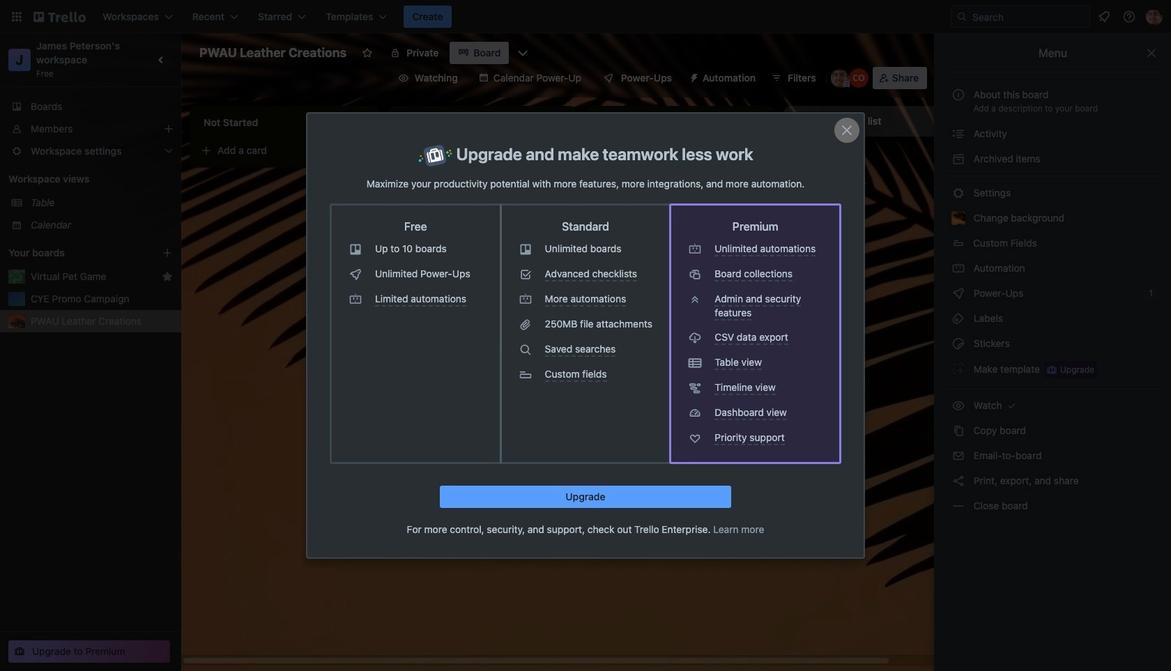 Task type: describe. For each thing, give the bounding box(es) containing it.
your boards with 3 items element
[[8, 245, 141, 262]]

1 vertical spatial create from template… image
[[555, 292, 566, 303]]

open information menu image
[[1123, 10, 1137, 24]]

add board image
[[162, 248, 173, 259]]

james peterson (jamespeterson93) image
[[1147, 8, 1164, 25]]

0 vertical spatial create from template… image
[[753, 269, 765, 280]]

Search field
[[952, 6, 1091, 28]]

search image
[[957, 11, 968, 22]]

5 sm image from the top
[[952, 474, 966, 488]]

close image
[[839, 122, 856, 139]]

customize views image
[[517, 46, 530, 60]]

briefcase image
[[418, 145, 453, 167]]

1 vertical spatial christina overa (christinaovera) image
[[748, 234, 765, 251]]

starred icon image
[[162, 271, 173, 283]]

2 sm image from the top
[[952, 312, 966, 326]]

1 sm image from the top
[[952, 262, 966, 276]]



Task type: locate. For each thing, give the bounding box(es) containing it.
0 horizontal spatial christina overa (christinaovera) image
[[748, 234, 765, 251]]

0 horizontal spatial create from template… image
[[555, 292, 566, 303]]

star or unstar board image
[[362, 47, 373, 59]]

6 sm image from the top
[[952, 499, 966, 513]]

create from template… image
[[753, 269, 765, 280], [555, 292, 566, 303]]

1 horizontal spatial christina overa (christinaovera) image
[[850, 68, 869, 88]]

sm image
[[684, 67, 703, 87], [952, 127, 966, 141], [952, 152, 966, 166], [952, 186, 966, 200], [952, 287, 966, 301], [952, 337, 966, 351], [952, 362, 966, 376], [952, 399, 966, 413], [1006, 399, 1020, 413]]

1 horizontal spatial create from template… image
[[753, 269, 765, 280]]

None checkbox
[[402, 206, 450, 223]]

sm image
[[952, 262, 966, 276], [952, 312, 966, 326], [952, 424, 966, 438], [952, 449, 966, 463], [952, 474, 966, 488], [952, 499, 966, 513]]

christina overa (christinaovera) image
[[850, 68, 869, 88], [748, 234, 765, 251]]

0 vertical spatial christina overa (christinaovera) image
[[850, 68, 869, 88]]

3 sm image from the top
[[952, 424, 966, 438]]

0 notifications image
[[1097, 8, 1113, 25]]

james peterson (jamespeterson93) image
[[831, 68, 851, 88]]

Board name text field
[[193, 42, 354, 64]]

None checkbox
[[619, 195, 723, 212]]

primary element
[[0, 0, 1172, 33]]

4 sm image from the top
[[952, 449, 966, 463]]



Task type: vqa. For each thing, say whether or not it's contained in the screenshot.
Briefcase "image"
yes



